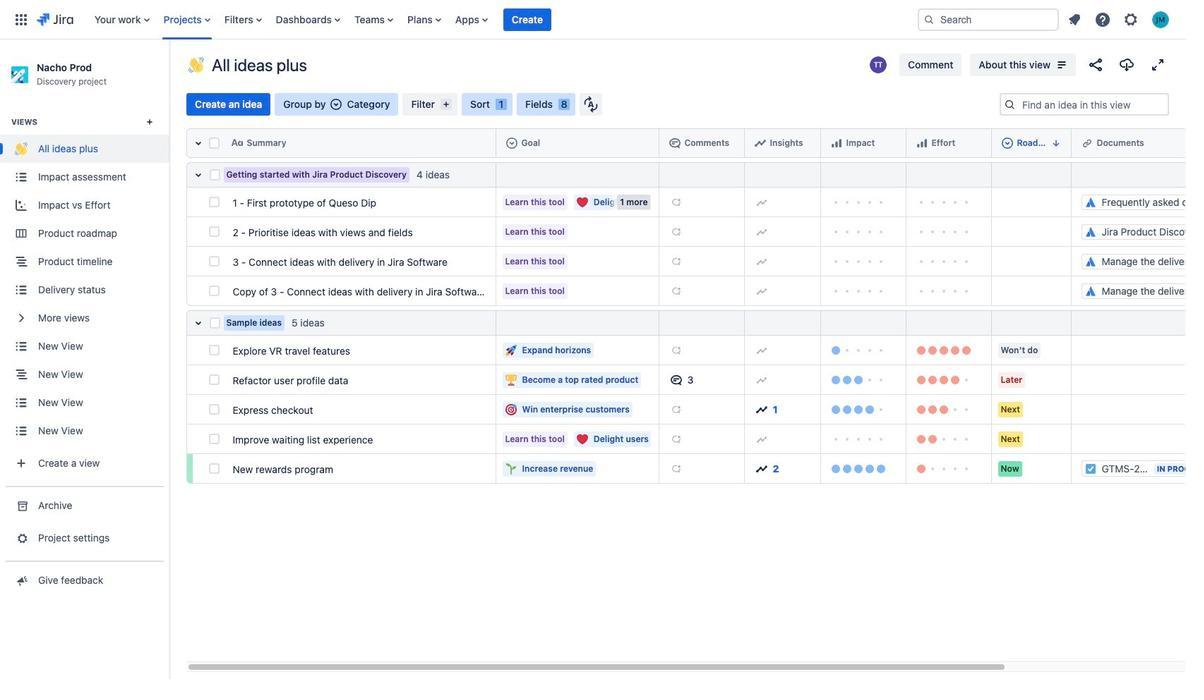 Task type: vqa. For each thing, say whether or not it's contained in the screenshot.
the All
no



Task type: locate. For each thing, give the bounding box(es) containing it.
autosave is enabled image
[[584, 96, 598, 113]]

list
[[87, 0, 907, 39], [1062, 7, 1178, 32]]

appswitcher icon image
[[13, 11, 30, 28]]

:wave: image
[[189, 57, 204, 73], [189, 57, 204, 73], [15, 143, 28, 156], [15, 143, 28, 156]]

:trophy: image
[[505, 375, 516, 386]]

1 horizontal spatial list
[[1062, 7, 1178, 32]]

collapse all image
[[190, 135, 207, 152]]

effort image
[[916, 137, 927, 149]]

0 horizontal spatial list
[[87, 0, 907, 39]]

project settings image
[[14, 532, 29, 546]]

Search field
[[918, 8, 1059, 31]]

add image
[[670, 197, 682, 208], [670, 197, 682, 208], [756, 256, 767, 267], [756, 286, 767, 297], [670, 345, 682, 356], [670, 434, 682, 445], [670, 434, 682, 445], [756, 434, 767, 445], [670, 464, 682, 475], [670, 464, 682, 475]]

hyperlink image
[[1081, 137, 1093, 149]]

cell
[[496, 129, 659, 158], [659, 129, 745, 158], [745, 129, 821, 158], [821, 129, 907, 158], [907, 129, 992, 158], [992, 129, 1072, 158], [1072, 129, 1186, 158], [992, 217, 1072, 247], [992, 247, 1072, 277], [992, 277, 1072, 306], [1072, 336, 1186, 366], [1072, 366, 1186, 395], [1072, 395, 1186, 425], [1072, 425, 1186, 455]]

header.desc image
[[1050, 137, 1062, 149]]

roadmap image
[[1002, 137, 1013, 149]]

:dart: image
[[505, 404, 516, 416]]

share image
[[1087, 56, 1104, 73]]

settings image
[[1123, 11, 1140, 28]]

list item
[[503, 0, 551, 39]]

insights image
[[756, 404, 767, 416]]

None search field
[[918, 8, 1059, 31]]

add image
[[756, 197, 767, 208], [670, 226, 682, 238], [670, 226, 682, 238], [756, 226, 767, 238], [670, 256, 682, 267], [670, 256, 682, 267], [670, 286, 682, 297], [670, 286, 682, 297], [670, 345, 682, 356], [756, 345, 767, 356], [756, 375, 767, 386], [670, 404, 682, 416], [670, 404, 682, 416]]

jira image
[[37, 11, 73, 28], [37, 11, 73, 28]]

goal image
[[506, 137, 517, 149]]

Find an idea in this view field
[[1018, 95, 1168, 114]]

comments image
[[670, 375, 682, 386]]

show description image
[[1053, 56, 1070, 73]]

insights image
[[754, 137, 766, 149]]

banner
[[0, 0, 1186, 40]]

group
[[0, 99, 169, 487]]

impact image
[[831, 137, 842, 149]]

search image
[[924, 14, 935, 25]]

expand image
[[1149, 56, 1166, 73]]

:heart: image
[[577, 197, 588, 208], [577, 197, 588, 208], [577, 434, 588, 445]]

insights image
[[756, 464, 767, 475]]

:rocket: image
[[505, 345, 516, 356]]



Task type: describe. For each thing, give the bounding box(es) containing it.
:rocket: image
[[505, 345, 516, 356]]

:trophy: image
[[505, 375, 516, 386]]

notifications image
[[1066, 11, 1083, 28]]

summary image
[[231, 137, 243, 149]]

feedback image
[[14, 574, 29, 588]]

single select dropdown image
[[330, 99, 341, 110]]

:dart: image
[[505, 404, 516, 416]]

jira product discovery navigation element
[[0, 40, 169, 680]]

current project sidebar image
[[154, 56, 185, 85]]

primary element
[[8, 0, 907, 39]]

export image
[[1118, 56, 1135, 73]]

:seedling: image
[[505, 464, 516, 475]]

your profile and settings image
[[1152, 11, 1169, 28]]

:heart: image
[[577, 434, 588, 445]]

comments image
[[669, 137, 680, 149]]

:seedling: image
[[505, 464, 516, 475]]

help image
[[1094, 11, 1111, 28]]



